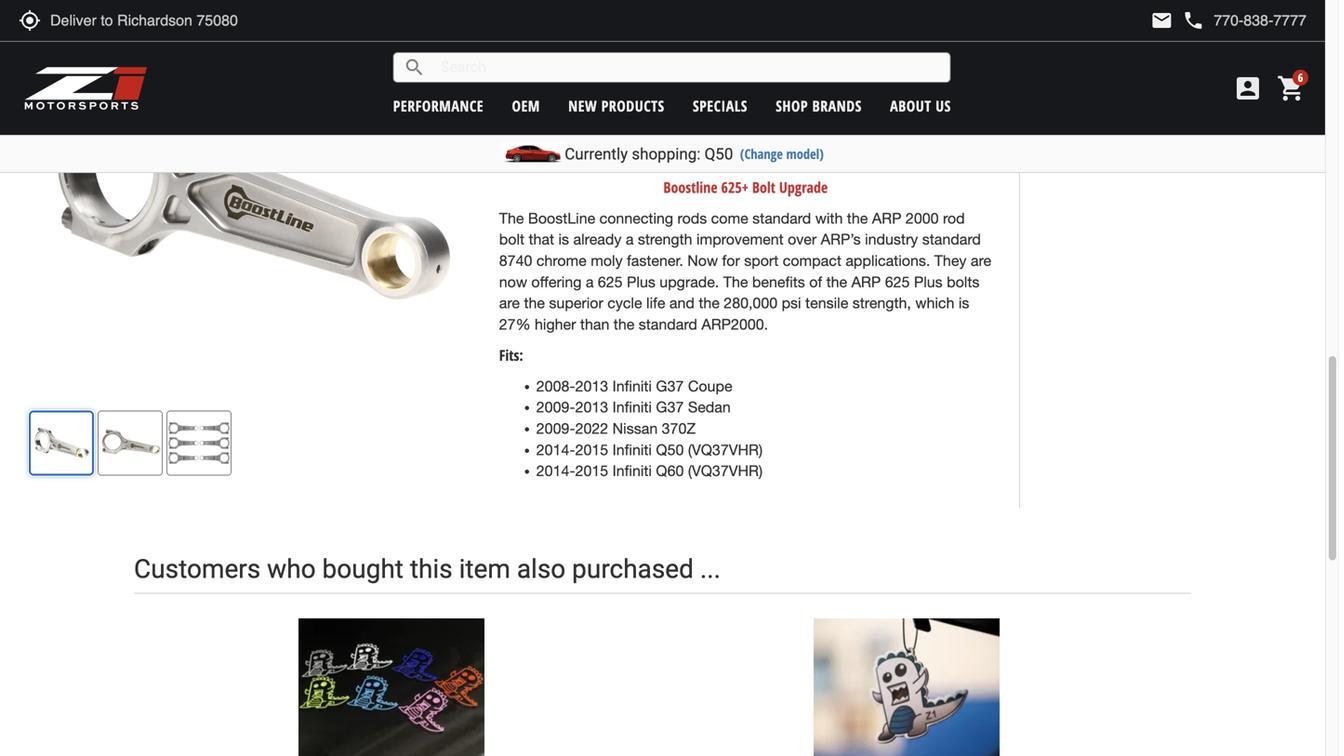 Task type: locate. For each thing, give the bounding box(es) containing it.
plus down fastener.
[[627, 273, 655, 290]]

866+
[[715, 147, 749, 165]]

model)
[[786, 145, 824, 163]]

improvement
[[697, 231, 784, 248]]

2 vertical spatial rod
[[536, 127, 564, 144]]

0 horizontal spatial ni5886-
[[570, 147, 623, 165]]

a up superior
[[586, 273, 594, 290]]

oem link
[[512, 96, 540, 116]]

0 horizontal spatial the
[[499, 210, 524, 227]]

2009-
[[536, 399, 575, 416], [536, 420, 575, 437]]

625 down moly
[[598, 273, 623, 290]]

oem
[[512, 96, 540, 116]]

pin up product
[[536, 63, 558, 80]]

rod up the p/n: at the top left of page
[[536, 127, 564, 144]]

1 vertical spatial arp
[[851, 273, 881, 290]]

2022
[[575, 420, 608, 437]]

are down now
[[499, 295, 520, 312]]

which
[[915, 295, 955, 312]]

0 vertical spatial 2015
[[575, 441, 608, 458]]

(vq37vhr) right q60
[[688, 462, 763, 480]]

1 2014- from the top
[[536, 441, 575, 458]]

arp
[[872, 210, 902, 227], [851, 273, 881, 290]]

fits:
[[499, 345, 523, 365]]

0 horizontal spatial is
[[558, 231, 569, 248]]

0 horizontal spatial 625
[[598, 273, 623, 290]]

the
[[847, 210, 868, 227], [826, 273, 847, 290], [524, 295, 545, 312], [699, 295, 720, 312], [614, 316, 635, 333]]

370z
[[662, 420, 696, 437]]

1 vertical spatial q50
[[656, 441, 684, 458]]

type:
[[568, 127, 603, 144]]

mail link
[[1151, 9, 1173, 32]]

1 vertical spatial g37
[[656, 399, 684, 416]]

ni5886- down type:
[[570, 147, 623, 165]]

1 vertical spatial standard
[[922, 231, 981, 248]]

is
[[558, 231, 569, 248], [959, 295, 969, 312]]

q50 inside the 2008-2013 infiniti g37 coupe 2009-2013 infiniti g37 sedan 2009-2022 nissan 370z 2014-2015 infiniti q50 (vq37vhr) 2014-2015 infiniti q60 (vq37vhr)
[[656, 441, 684, 458]]

upgrade
[[779, 177, 828, 197]]

1 horizontal spatial q50
[[705, 145, 733, 163]]

shopping:
[[632, 145, 701, 163]]

mail
[[1151, 9, 1173, 32]]

strength
[[638, 231, 692, 248]]

1 ni5886- from the left
[[570, 147, 623, 165]]

standard down the life
[[639, 316, 697, 333]]

plus
[[627, 273, 655, 290], [914, 273, 943, 290]]

a down connecting
[[626, 231, 634, 248]]

the
[[499, 210, 524, 227], [723, 273, 748, 290]]

2013
[[575, 377, 608, 395], [575, 399, 608, 416]]

0 vertical spatial end
[[562, 42, 588, 59]]

applications.
[[846, 252, 930, 269]]

boostline
[[663, 177, 718, 197]]

currently
[[565, 145, 628, 163]]

arp up strength,
[[851, 273, 881, 290]]

that
[[529, 231, 554, 248]]

come
[[711, 210, 748, 227]]

2 ni5886- from the left
[[662, 147, 715, 165]]

rod left kits
[[721, 84, 748, 101]]

0 horizontal spatial q50
[[656, 441, 684, 458]]

1 vertical spatial 2014-
[[536, 462, 575, 480]]

0 vertical spatial 2014-
[[536, 441, 575, 458]]

0 vertical spatial are
[[971, 252, 991, 269]]

2 2009- from the top
[[536, 420, 575, 437]]

a
[[626, 231, 634, 248], [586, 273, 594, 290]]

standard up over
[[752, 210, 811, 227]]

products
[[601, 96, 665, 116]]

who
[[267, 554, 316, 584]]

account_box
[[1233, 73, 1263, 103]]

shopping_cart link
[[1272, 73, 1307, 103]]

g37
[[656, 377, 684, 395], [656, 399, 684, 416]]

standard up they
[[922, 231, 981, 248]]

0 vertical spatial the
[[499, 210, 524, 227]]

higher
[[535, 316, 576, 333]]

psi
[[782, 295, 801, 312]]

1 horizontal spatial plus
[[914, 273, 943, 290]]

now
[[499, 273, 527, 290]]

rods
[[678, 210, 707, 227]]

1 2013 from the top
[[575, 377, 608, 395]]

ni5886- up boostline
[[662, 147, 715, 165]]

4 infiniti from the top
[[613, 462, 652, 480]]

1 horizontal spatial a
[[626, 231, 634, 248]]

the up bolt
[[499, 210, 524, 227]]

1 vertical spatial 2009-
[[536, 420, 575, 437]]

the down cycle
[[614, 316, 635, 333]]

0 vertical spatial pin
[[536, 42, 558, 59]]

bolts
[[947, 273, 980, 290]]

q50 up 625+
[[705, 145, 733, 163]]

are up bolts
[[971, 252, 991, 269]]

2 horizontal spatial standard
[[922, 231, 981, 248]]

1 pin from the top
[[536, 42, 558, 59]]

0 vertical spatial 2009-
[[536, 399, 575, 416]]

280,000
[[724, 295, 778, 312]]

/
[[652, 147, 657, 165]]

life
[[646, 295, 665, 312]]

standard
[[752, 210, 811, 227], [922, 231, 981, 248], [639, 316, 697, 333]]

2 (vq37vhr) from the top
[[688, 462, 763, 480]]

1 vertical spatial 2013
[[575, 399, 608, 416]]

g37 up 370z at bottom
[[656, 399, 684, 416]]

is down bolts
[[959, 295, 969, 312]]

g37 left 'coupe'
[[656, 377, 684, 395]]

0 horizontal spatial standard
[[639, 316, 697, 333]]

0 vertical spatial rod
[[721, 84, 748, 101]]

1 vertical spatial pin
[[536, 63, 558, 80]]

20.73
[[639, 63, 676, 80]]

this
[[410, 554, 453, 584]]

1 vertical spatial end
[[562, 63, 588, 80]]

plus up which
[[914, 273, 943, 290]]

1 horizontal spatial ni5886-
[[662, 147, 715, 165]]

2 vertical spatial standard
[[639, 316, 697, 333]]

(change
[[740, 145, 783, 163]]

0 vertical spatial standard
[[752, 210, 811, 227]]

sedan
[[688, 399, 731, 416]]

pin down material:
[[536, 42, 558, 59]]

end down material:
[[562, 42, 588, 59]]

length:
[[568, 105, 618, 123]]

pin
[[536, 42, 558, 59], [536, 63, 558, 80]]

1 2009- from the top
[[536, 399, 575, 416]]

mail phone
[[1151, 9, 1205, 32]]

i-
[[608, 127, 617, 144]]

1 plus from the left
[[627, 273, 655, 290]]

new products link
[[568, 96, 665, 116]]

1 vertical spatial (vq37vhr)
[[688, 462, 763, 480]]

0 vertical spatial (vq37vhr)
[[688, 441, 763, 458]]

strength,
[[853, 295, 911, 312]]

(change model) link
[[740, 145, 824, 163]]

1 vertical spatial 2015
[[575, 462, 608, 480]]

2 2013 from the top
[[575, 399, 608, 416]]

bolt
[[752, 177, 776, 197]]

benefits
[[752, 273, 805, 290]]

1 infiniti from the top
[[613, 377, 652, 395]]

q50 up q60
[[656, 441, 684, 458]]

the down for
[[723, 273, 748, 290]]

rod down product
[[536, 105, 564, 123]]

1 horizontal spatial is
[[959, 295, 969, 312]]

1 horizontal spatial 625
[[885, 273, 910, 290]]

1 vertical spatial rod
[[536, 105, 564, 123]]

moly
[[591, 252, 623, 269]]

1 horizontal spatial the
[[723, 273, 748, 290]]

1 vertical spatial a
[[586, 273, 594, 290]]

the right and
[[699, 295, 720, 312]]

625 down applications.
[[885, 273, 910, 290]]

end up product
[[562, 63, 588, 80]]

1 end from the top
[[562, 42, 588, 59]]

the up 27%
[[524, 295, 545, 312]]

0 vertical spatial is
[[558, 231, 569, 248]]

arp up industry
[[872, 210, 902, 227]]

than
[[580, 316, 609, 333]]

the boostline connecting rods come standard with the arp 2000 rod bolt that is already a strength improvement over arp's industry standard 8740 chrome moly fastener. now for sport compact applications. they are now offering a 625 plus upgrade. the benefits of the arp 625 plus bolts are the superior cycle life and the 280,000 psi tensile strength, which is 27% higher than the standard arp2000.
[[499, 210, 991, 333]]

1 vertical spatial are
[[499, 295, 520, 312]]

search
[[403, 56, 426, 79]]

(vq37vhr) down sedan
[[688, 441, 763, 458]]

0 vertical spatial 2013
[[575, 377, 608, 395]]

0 horizontal spatial are
[[499, 295, 520, 312]]

2015
[[575, 441, 608, 458], [575, 462, 608, 480]]

0 vertical spatial g37
[[656, 377, 684, 395]]

625
[[598, 273, 623, 290], [885, 273, 910, 290]]

2008-
[[536, 377, 575, 395]]

bought
[[322, 554, 404, 584]]

2014-
[[536, 441, 575, 458], [536, 462, 575, 480]]

1 vertical spatial the
[[723, 273, 748, 290]]

infiniti
[[613, 377, 652, 395], [613, 399, 652, 416], [613, 441, 652, 458], [613, 462, 652, 480]]

2 end from the top
[[562, 63, 588, 80]]

steel
[[686, 20, 720, 38]]

0 horizontal spatial a
[[586, 273, 594, 290]]

2 plus from the left
[[914, 273, 943, 290]]

is down the boostline
[[558, 231, 569, 248]]

0 horizontal spatial plus
[[627, 273, 655, 290]]

purchased
[[572, 554, 694, 584]]



Task type: describe. For each thing, give the bounding box(es) containing it.
chrome
[[536, 252, 587, 269]]

item
[[459, 554, 510, 584]]

1 (vq37vhr) from the top
[[688, 441, 763, 458]]

the up arp's
[[847, 210, 868, 227]]

brands
[[812, 96, 862, 116]]

upgrade.
[[660, 273, 719, 290]]

width:
[[592, 63, 635, 80]]

specials
[[693, 96, 748, 116]]

625+
[[721, 177, 749, 197]]

1 2015 from the top
[[575, 441, 608, 458]]

boostline 625+ bolt upgrade
[[663, 177, 828, 197]]

1 g37 from the top
[[656, 377, 684, 395]]

0 vertical spatial q50
[[705, 145, 733, 163]]

now
[[687, 252, 718, 269]]

industry
[[865, 231, 918, 248]]

866
[[623, 147, 648, 165]]

product
[[536, 84, 589, 101]]

rod
[[943, 210, 965, 227]]

connecting
[[640, 84, 717, 101]]

shop brands
[[776, 96, 862, 116]]

phone
[[1182, 9, 1205, 32]]

coupe
[[688, 377, 732, 395]]

2 infiniti from the top
[[613, 399, 652, 416]]

8740
[[499, 252, 532, 269]]

of
[[809, 273, 822, 290]]

4340
[[649, 20, 682, 38]]

3 infiniti from the top
[[613, 441, 652, 458]]

customers who bought this item also purchased ...
[[134, 554, 721, 584]]

beam
[[617, 127, 656, 144]]

2 2014- from the top
[[536, 462, 575, 480]]

0 vertical spatial arp
[[872, 210, 902, 227]]

0 vertical spatial a
[[626, 231, 634, 248]]

kits
[[752, 84, 778, 101]]

with
[[815, 210, 843, 227]]

q60
[[656, 462, 684, 480]]

cycle
[[608, 295, 642, 312]]

p/n:
[[536, 148, 566, 165]]

z1 motorsports logo image
[[23, 65, 148, 112]]

shop brands link
[[776, 96, 862, 116]]

1 horizontal spatial standard
[[752, 210, 811, 227]]

account_box link
[[1229, 73, 1268, 103]]

already
[[573, 231, 622, 248]]

bore:
[[592, 42, 628, 59]]

also
[[517, 554, 566, 584]]

1 horizontal spatial are
[[971, 252, 991, 269]]

the right of at the top right of the page
[[826, 273, 847, 290]]

5.885
[[622, 105, 660, 123]]

compact
[[783, 252, 842, 269]]

fastener.
[[627, 252, 683, 269]]

2000
[[906, 210, 939, 227]]

1 vertical spatial is
[[959, 295, 969, 312]]

2 g37 from the top
[[656, 399, 684, 416]]

superior
[[549, 295, 603, 312]]

Search search field
[[426, 53, 950, 82]]

1 625 from the left
[[598, 273, 623, 290]]

my_location
[[19, 9, 41, 32]]

new
[[568, 96, 597, 116]]

they
[[934, 252, 967, 269]]

boostline
[[528, 210, 595, 227]]

arp's
[[821, 231, 861, 248]]

specials link
[[693, 96, 748, 116]]

2 pin from the top
[[536, 63, 558, 80]]

customers
[[134, 554, 261, 584]]

shop
[[776, 96, 808, 116]]

arp2000.
[[702, 316, 768, 333]]

phone link
[[1182, 9, 1307, 32]]

tensile
[[805, 295, 848, 312]]

material: forged 4340 steel pin end bore: 22.00 pin end width: 20.73 product types: connecting rod kits rod length: 5.885 rod type: i-beam p/n: ni5886-866 / ni5886-866+
[[536, 20, 778, 165]]

offering
[[531, 273, 582, 290]]

for
[[722, 252, 740, 269]]

about us
[[890, 96, 951, 116]]

about
[[890, 96, 932, 116]]

us
[[936, 96, 951, 116]]

connecting
[[600, 210, 673, 227]]

nissan
[[613, 420, 658, 437]]

2 2015 from the top
[[575, 462, 608, 480]]

sport
[[744, 252, 779, 269]]

forged
[[598, 20, 645, 38]]

...
[[700, 554, 721, 584]]

performance link
[[393, 96, 484, 116]]

2 625 from the left
[[885, 273, 910, 290]]

shopping_cart
[[1277, 73, 1307, 103]]

2008-2013 infiniti g37 coupe 2009-2013 infiniti g37 sedan 2009-2022 nissan 370z 2014-2015 infiniti q50 (vq37vhr) 2014-2015 infiniti q60 (vq37vhr)
[[536, 377, 763, 480]]

22.00
[[632, 42, 669, 59]]



Task type: vqa. For each thing, say whether or not it's contained in the screenshot.
first 2013 from the bottom
yes



